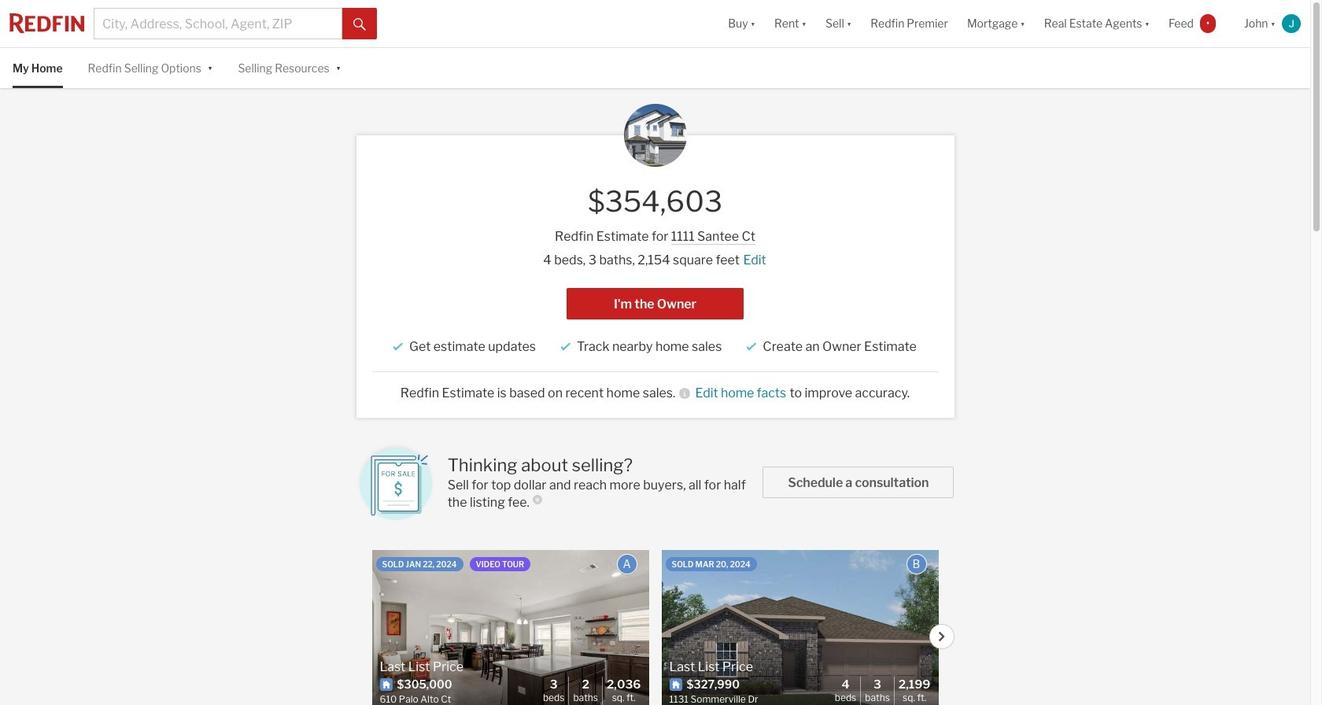 Task type: describe. For each thing, give the bounding box(es) containing it.
City, Address, School, Agent, ZIP search field
[[94, 8, 342, 39]]



Task type: locate. For each thing, give the bounding box(es) containing it.
disclaimer image
[[533, 495, 542, 504]]

user photo image
[[1282, 14, 1301, 33]]

photo of 1131 sommerville dr, rosharon, tx 77583 image
[[661, 550, 938, 705]]

photo of 610 palo alto ct, rosharon, tx 77583 image
[[372, 550, 649, 705]]

next image
[[937, 632, 947, 641]]

submit search image
[[353, 18, 366, 30]]



Task type: vqa. For each thing, say whether or not it's contained in the screenshot.
REMOVE SAN DIEGO IMAGE
no



